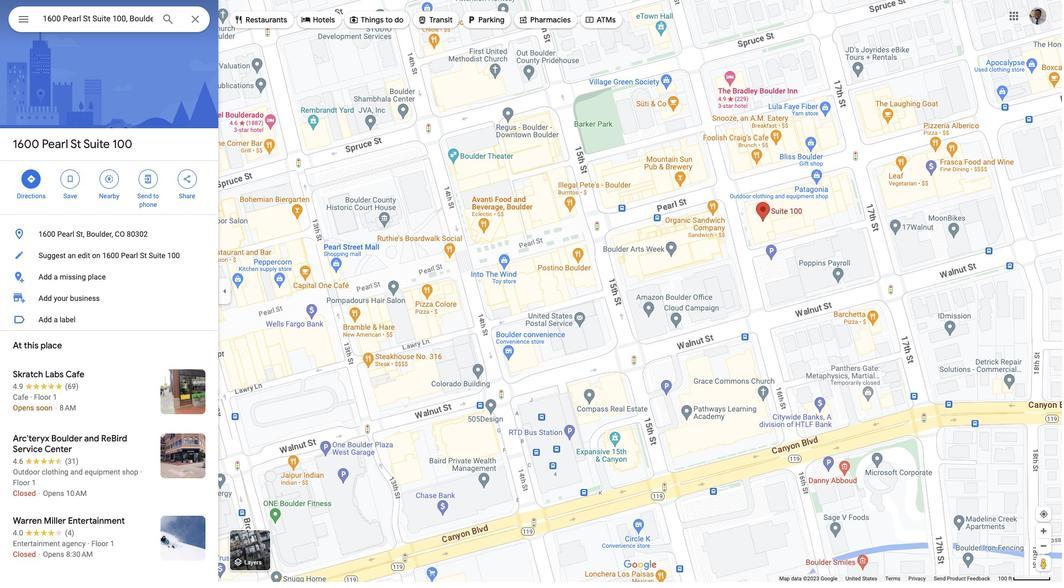 Task type: describe. For each thing, give the bounding box(es) containing it.
privacy button
[[909, 576, 926, 583]]

boulder
[[51, 434, 82, 445]]

label
[[60, 316, 76, 324]]

none field inside 1600 pearl st suite 100, boulder, co 80302 field
[[43, 12, 153, 25]]

 transit
[[418, 14, 453, 26]]

 things to do
[[349, 14, 404, 26]]

1600 for 1600 pearl st suite 100
[[13, 137, 39, 152]]

united
[[846, 576, 861, 582]]

outdoor
[[13, 468, 40, 477]]

pearl for st
[[42, 137, 68, 152]]

 pharmacies
[[519, 14, 571, 26]]

arc'teryx boulder and rebird service center
[[13, 434, 127, 455]]

do
[[395, 15, 404, 25]]

this
[[24, 341, 39, 352]]

⋅ for labs
[[54, 404, 58, 413]]

 search field
[[9, 6, 210, 34]]

warren miller entertainment
[[13, 516, 125, 527]]

· inside entertainment agency · floor 1 closed ⋅ opens 8:30 am
[[88, 540, 89, 549]]

labs
[[45, 370, 64, 380]]

collapse side panel image
[[219, 285, 231, 297]]

pearl for st,
[[57, 230, 74, 239]]

your
[[54, 294, 68, 303]]

floor inside outdoor clothing and equipment shop · floor 1 closed ⋅ opens 10 am
[[13, 479, 30, 488]]


[[17, 12, 30, 27]]

©2023
[[803, 576, 819, 582]]

floor inside entertainment agency · floor 1 closed ⋅ opens 8:30 am
[[91, 540, 108, 549]]

show street view coverage image
[[1036, 556, 1052, 572]]

1600 pearl st suite 100 main content
[[0, 0, 218, 583]]

phone
[[139, 201, 157, 209]]

closed inside entertainment agency · floor 1 closed ⋅ opens 8:30 am
[[13, 551, 36, 559]]


[[349, 14, 359, 26]]

skratch labs cafe
[[13, 370, 84, 380]]

share
[[179, 193, 195, 200]]

show your location image
[[1039, 510, 1049, 520]]

100 inside suggest an edit on 1600 pearl st suite 100 button
[[167, 252, 180, 260]]

add a missing place button
[[0, 266, 218, 288]]

(31)
[[65, 458, 79, 466]]


[[26, 173, 36, 185]]

actions for 1600 pearl st suite 100 region
[[0, 161, 218, 215]]

8 am
[[60, 404, 76, 413]]

1600 pearl st, boulder, co 80302 button
[[0, 224, 218, 245]]

 restaurants
[[234, 14, 287, 26]]

4.9 stars 69 reviews image
[[13, 382, 79, 392]]

2 vertical spatial 100
[[998, 576, 1007, 582]]

1600 Pearl St Suite 100, Boulder, CO 80302 field
[[9, 6, 210, 32]]

parking
[[478, 15, 505, 25]]

a for label
[[54, 316, 58, 324]]

arc'teryx
[[13, 434, 49, 445]]

⋅ inside outdoor clothing and equipment shop · floor 1 closed ⋅ opens 10 am
[[38, 490, 41, 498]]

map data ©2023 google
[[779, 576, 838, 582]]

states
[[862, 576, 877, 582]]

pharmacies
[[530, 15, 571, 25]]

entertainment inside entertainment agency · floor 1 closed ⋅ opens 8:30 am
[[13, 540, 60, 549]]

· inside cafe · floor 1 opens soon ⋅ 8 am
[[30, 393, 32, 402]]

0 vertical spatial st
[[70, 137, 81, 152]]


[[104, 173, 114, 185]]


[[585, 14, 594, 26]]

center
[[45, 445, 72, 455]]


[[234, 14, 243, 26]]

miller
[[44, 516, 66, 527]]


[[65, 173, 75, 185]]

0 vertical spatial 100
[[113, 137, 132, 152]]

united states
[[846, 576, 877, 582]]

feedback
[[967, 576, 990, 582]]

send for send to phone
[[137, 193, 152, 200]]

add for add your business
[[39, 294, 52, 303]]

opens inside cafe · floor 1 opens soon ⋅ 8 am
[[13, 404, 34, 413]]

closed inside outdoor clothing and equipment shop · floor 1 closed ⋅ opens 10 am
[[13, 490, 36, 498]]

boulder,
[[86, 230, 113, 239]]

and for equipment
[[70, 468, 83, 477]]

add a label button
[[0, 309, 218, 331]]

privacy
[[909, 576, 926, 582]]


[[418, 14, 427, 26]]

google maps element
[[0, 0, 1062, 583]]

directions
[[17, 193, 46, 200]]

layers
[[244, 560, 262, 567]]

united states button
[[846, 576, 877, 583]]

add for add a label
[[39, 316, 52, 324]]

at this place
[[13, 341, 62, 352]]

agency
[[62, 540, 86, 549]]

pearl inside button
[[121, 252, 138, 260]]

1600 pearl st, boulder, co 80302
[[39, 230, 148, 239]]

8:30 am
[[66, 551, 93, 559]]

entertainment agency · floor 1 closed ⋅ opens 8:30 am
[[13, 540, 114, 559]]

footer inside 'google maps' element
[[779, 576, 998, 583]]

transit
[[429, 15, 453, 25]]

send for send product feedback
[[934, 576, 946, 582]]

suggest an edit on 1600 pearl st suite 100 button
[[0, 245, 218, 266]]

place inside add a missing place button
[[88, 273, 106, 281]]

opens inside entertainment agency · floor 1 closed ⋅ opens 8:30 am
[[43, 551, 64, 559]]

co
[[115, 230, 125, 239]]

4.9
[[13, 383, 23, 391]]

to inside the send to phone
[[153, 193, 159, 200]]

(69)
[[65, 383, 79, 391]]

equipment
[[85, 468, 120, 477]]

add your business
[[39, 294, 100, 303]]

add for add a missing place
[[39, 273, 52, 281]]



Task type: vqa. For each thing, say whether or not it's contained in the screenshot.
the Add corresponding to Add your business
yes



Task type: locate. For each thing, give the bounding box(es) containing it.
⋅ for miller
[[38, 551, 41, 559]]

suite up 
[[83, 137, 110, 152]]

0 vertical spatial entertainment
[[68, 516, 125, 527]]

1600 right on
[[102, 252, 119, 260]]

· down 4.9 stars 69 reviews 'image' on the left of the page
[[30, 393, 32, 402]]

4.6
[[13, 458, 23, 466]]

⋅ down 4.0 stars 4 reviews image
[[38, 551, 41, 559]]

1 vertical spatial ·
[[140, 468, 142, 477]]

0 vertical spatial place
[[88, 273, 106, 281]]

add left your
[[39, 294, 52, 303]]

0 horizontal spatial and
[[70, 468, 83, 477]]

suggest an edit on 1600 pearl st suite 100
[[39, 252, 180, 260]]

to up phone on the top left of the page
[[153, 193, 159, 200]]

clothing
[[42, 468, 68, 477]]

suite inside button
[[149, 252, 165, 260]]

2 horizontal spatial ·
[[140, 468, 142, 477]]

0 horizontal spatial entertainment
[[13, 540, 60, 549]]

2 vertical spatial pearl
[[121, 252, 138, 260]]

100 ft
[[998, 576, 1012, 582]]

1600
[[13, 137, 39, 152], [39, 230, 55, 239], [102, 252, 119, 260]]

None field
[[43, 12, 153, 25]]

st up 
[[70, 137, 81, 152]]

warren
[[13, 516, 42, 527]]

business
[[70, 294, 100, 303]]

1 horizontal spatial and
[[84, 434, 99, 445]]


[[519, 14, 528, 26]]

 button
[[9, 6, 39, 34]]

entertainment up (4)
[[68, 516, 125, 527]]

2 a from the top
[[54, 316, 58, 324]]

1 horizontal spatial cafe
[[66, 370, 84, 380]]

0 vertical spatial send
[[137, 193, 152, 200]]

1 horizontal spatial st
[[140, 252, 147, 260]]

0 vertical spatial ⋅
[[54, 404, 58, 413]]

restaurants
[[246, 15, 287, 25]]

0 horizontal spatial st
[[70, 137, 81, 152]]

send product feedback button
[[934, 576, 990, 583]]

at
[[13, 341, 22, 352]]

a for missing
[[54, 273, 58, 281]]

things
[[361, 15, 384, 25]]

1600 up ""
[[13, 137, 39, 152]]

1 down 4.9 stars 69 reviews 'image' on the left of the page
[[53, 393, 57, 402]]

1 inside entertainment agency · floor 1 closed ⋅ opens 8:30 am
[[110, 540, 114, 549]]

100
[[113, 137, 132, 152], [167, 252, 180, 260], [998, 576, 1007, 582]]

data
[[791, 576, 802, 582]]

ft
[[1009, 576, 1012, 582]]

1 closed from the top
[[13, 490, 36, 498]]

2 vertical spatial add
[[39, 316, 52, 324]]

1 vertical spatial st
[[140, 252, 147, 260]]

closed down outdoor
[[13, 490, 36, 498]]

suite down phone on the top left of the page
[[149, 252, 165, 260]]

entertainment down 4.0 stars 4 reviews image
[[13, 540, 60, 549]]

send left the product
[[934, 576, 946, 582]]

1 horizontal spatial suite
[[149, 252, 165, 260]]

closed down the '4.0'
[[13, 551, 36, 559]]

and left 'rebird'
[[84, 434, 99, 445]]

and inside arc'teryx boulder and rebird service center
[[84, 434, 99, 445]]

1 horizontal spatial place
[[88, 273, 106, 281]]

1 inside outdoor clothing and equipment shop · floor 1 closed ⋅ opens 10 am
[[32, 479, 36, 488]]

a
[[54, 273, 58, 281], [54, 316, 58, 324]]

atms
[[597, 15, 616, 25]]

place down on
[[88, 273, 106, 281]]

an
[[68, 252, 76, 260]]

terms
[[886, 576, 901, 582]]

st,
[[76, 230, 85, 239]]

opens down agency
[[43, 551, 64, 559]]

0 vertical spatial and
[[84, 434, 99, 445]]

save
[[63, 193, 77, 200]]

0 vertical spatial a
[[54, 273, 58, 281]]


[[467, 14, 476, 26]]

floor
[[34, 393, 51, 402], [13, 479, 30, 488], [91, 540, 108, 549]]

1 vertical spatial a
[[54, 316, 58, 324]]

4.0 stars 4 reviews image
[[13, 528, 74, 539]]

1 vertical spatial closed
[[13, 551, 36, 559]]

0 vertical spatial floor
[[34, 393, 51, 402]]

· right shop
[[140, 468, 142, 477]]

0 vertical spatial closed
[[13, 490, 36, 498]]

opens down clothing
[[43, 490, 64, 498]]

product
[[947, 576, 966, 582]]

1 vertical spatial 100
[[167, 252, 180, 260]]

pearl
[[42, 137, 68, 152], [57, 230, 74, 239], [121, 252, 138, 260]]

0 horizontal spatial cafe
[[13, 393, 28, 402]]

0 horizontal spatial 1
[[32, 479, 36, 488]]

and
[[84, 434, 99, 445], [70, 468, 83, 477]]

1 vertical spatial add
[[39, 294, 52, 303]]

st
[[70, 137, 81, 152], [140, 252, 147, 260]]

0 vertical spatial pearl
[[42, 137, 68, 152]]

1 add from the top
[[39, 273, 52, 281]]

2 vertical spatial floor
[[91, 540, 108, 549]]

place right this
[[41, 341, 62, 352]]

⋅ right soon
[[54, 404, 58, 413]]

cafe up (69)
[[66, 370, 84, 380]]

1 vertical spatial floor
[[13, 479, 30, 488]]

zoom out image
[[1040, 543, 1048, 551]]

a left missing
[[54, 273, 58, 281]]

·
[[30, 393, 32, 402], [140, 468, 142, 477], [88, 540, 89, 549]]

1 vertical spatial send
[[934, 576, 946, 582]]

1 vertical spatial cafe
[[13, 393, 28, 402]]

to inside  things to do
[[385, 15, 393, 25]]

1 vertical spatial opens
[[43, 490, 64, 498]]

1 inside cafe · floor 1 opens soon ⋅ 8 am
[[53, 393, 57, 402]]

1
[[53, 393, 57, 402], [32, 479, 36, 488], [110, 540, 114, 549]]

1 horizontal spatial to
[[385, 15, 393, 25]]

edit
[[78, 252, 90, 260]]

1 vertical spatial place
[[41, 341, 62, 352]]

2 horizontal spatial 1
[[110, 540, 114, 549]]

rebird
[[101, 434, 127, 445]]

nearby
[[99, 193, 119, 200]]

and for rebird
[[84, 434, 99, 445]]

send inside button
[[934, 576, 946, 582]]

entertainment
[[68, 516, 125, 527], [13, 540, 60, 549]]

add a label
[[39, 316, 76, 324]]

0 vertical spatial 1
[[53, 393, 57, 402]]

add
[[39, 273, 52, 281], [39, 294, 52, 303], [39, 316, 52, 324]]

send inside the send to phone
[[137, 193, 152, 200]]

floor up soon
[[34, 393, 51, 402]]

1600 inside button
[[102, 252, 119, 260]]

3 add from the top
[[39, 316, 52, 324]]

· up 8:30 am
[[88, 540, 89, 549]]

1 vertical spatial pearl
[[57, 230, 74, 239]]

2 vertical spatial 1
[[110, 540, 114, 549]]

send product feedback
[[934, 576, 990, 582]]

· inside outdoor clothing and equipment shop · floor 1 closed ⋅ opens 10 am
[[140, 468, 142, 477]]

1 horizontal spatial send
[[934, 576, 946, 582]]

map
[[779, 576, 790, 582]]

10 am
[[66, 490, 87, 498]]

0 horizontal spatial place
[[41, 341, 62, 352]]

cafe inside cafe · floor 1 opens soon ⋅ 8 am
[[13, 393, 28, 402]]

1 right agency
[[110, 540, 114, 549]]

terms button
[[886, 576, 901, 583]]

opens left soon
[[13, 404, 34, 413]]

add left label
[[39, 316, 52, 324]]

0 horizontal spatial send
[[137, 193, 152, 200]]

0 vertical spatial cafe
[[66, 370, 84, 380]]

cafe down 4.9
[[13, 393, 28, 402]]

0 vertical spatial add
[[39, 273, 52, 281]]

0 horizontal spatial floor
[[13, 479, 30, 488]]

0 vertical spatial ·
[[30, 393, 32, 402]]

floor up 8:30 am
[[91, 540, 108, 549]]

1 a from the top
[[54, 273, 58, 281]]

4.6 stars 31 reviews image
[[13, 456, 79, 467]]

2 horizontal spatial floor
[[91, 540, 108, 549]]

0 horizontal spatial ·
[[30, 393, 32, 402]]

0 horizontal spatial to
[[153, 193, 159, 200]]

100 ft button
[[998, 576, 1051, 582]]

2 vertical spatial 1600
[[102, 252, 119, 260]]

1600 pearl st suite 100
[[13, 137, 132, 152]]

footer containing map data ©2023 google
[[779, 576, 998, 583]]

cafe
[[66, 370, 84, 380], [13, 393, 28, 402]]

1 vertical spatial and
[[70, 468, 83, 477]]

add your business link
[[0, 288, 218, 309]]

⋅ inside cafe · floor 1 opens soon ⋅ 8 am
[[54, 404, 58, 413]]

send to phone
[[137, 193, 159, 209]]

cafe · floor 1 opens soon ⋅ 8 am
[[13, 393, 76, 413]]

⋅ inside entertainment agency · floor 1 closed ⋅ opens 8:30 am
[[38, 551, 41, 559]]

 atms
[[585, 14, 616, 26]]

hotels
[[313, 15, 335, 25]]

1 horizontal spatial 1
[[53, 393, 57, 402]]

to left the do
[[385, 15, 393, 25]]

4.0
[[13, 529, 23, 538]]


[[301, 14, 311, 26]]

st inside button
[[140, 252, 147, 260]]

2 add from the top
[[39, 294, 52, 303]]


[[182, 173, 192, 185]]

1 vertical spatial to
[[153, 193, 159, 200]]

0 horizontal spatial suite
[[83, 137, 110, 152]]

1 vertical spatial 1600
[[39, 230, 55, 239]]

suggest
[[39, 252, 66, 260]]

1 vertical spatial entertainment
[[13, 540, 60, 549]]

2 vertical spatial ·
[[88, 540, 89, 549]]

opens
[[13, 404, 34, 413], [43, 490, 64, 498], [43, 551, 64, 559]]

1 vertical spatial ⋅
[[38, 490, 41, 498]]

1 vertical spatial suite
[[149, 252, 165, 260]]

soon
[[36, 404, 53, 413]]

1 horizontal spatial floor
[[34, 393, 51, 402]]

(4)
[[65, 529, 74, 538]]

pearl up 
[[42, 137, 68, 152]]

1 vertical spatial 1
[[32, 479, 36, 488]]

1 horizontal spatial ·
[[88, 540, 89, 549]]

and inside outdoor clothing and equipment shop · floor 1 closed ⋅ opens 10 am
[[70, 468, 83, 477]]

pearl inside button
[[57, 230, 74, 239]]

2 vertical spatial opens
[[43, 551, 64, 559]]

outdoor clothing and equipment shop · floor 1 closed ⋅ opens 10 am
[[13, 468, 142, 498]]

suite
[[83, 137, 110, 152], [149, 252, 165, 260]]

to
[[385, 15, 393, 25], [153, 193, 159, 200]]

1600 inside button
[[39, 230, 55, 239]]

opens inside outdoor clothing and equipment shop · floor 1 closed ⋅ opens 10 am
[[43, 490, 64, 498]]

add down suggest
[[39, 273, 52, 281]]

add a missing place
[[39, 273, 106, 281]]

1 horizontal spatial 100
[[167, 252, 180, 260]]

0 horizontal spatial 100
[[113, 137, 132, 152]]

pearl down 80302
[[121, 252, 138, 260]]

a left label
[[54, 316, 58, 324]]

floor down outdoor
[[13, 479, 30, 488]]

0 vertical spatial 1600
[[13, 137, 39, 152]]

⋅ down outdoor
[[38, 490, 41, 498]]

on
[[92, 252, 100, 260]]

0 vertical spatial suite
[[83, 137, 110, 152]]

0 vertical spatial opens
[[13, 404, 34, 413]]

zoom in image
[[1040, 528, 1048, 536]]

 parking
[[467, 14, 505, 26]]

google
[[821, 576, 838, 582]]

service
[[13, 445, 43, 455]]

send up phone on the top left of the page
[[137, 193, 152, 200]]

 hotels
[[301, 14, 335, 26]]

80302
[[127, 230, 148, 239]]

pearl left st,
[[57, 230, 74, 239]]

2 closed from the top
[[13, 551, 36, 559]]

0 vertical spatial to
[[385, 15, 393, 25]]

footer
[[779, 576, 998, 583]]

1 horizontal spatial entertainment
[[68, 516, 125, 527]]

skratch
[[13, 370, 43, 380]]

google account: leeland pitt  
(leeland.pitt@adept.ai) image
[[1030, 7, 1047, 24]]

1600 for 1600 pearl st, boulder, co 80302
[[39, 230, 55, 239]]

and down (31)
[[70, 468, 83, 477]]

missing
[[60, 273, 86, 281]]

1600 up suggest
[[39, 230, 55, 239]]

2 horizontal spatial 100
[[998, 576, 1007, 582]]

1 down outdoor
[[32, 479, 36, 488]]

2 vertical spatial ⋅
[[38, 551, 41, 559]]

shop
[[122, 468, 138, 477]]

st down 80302
[[140, 252, 147, 260]]

floor inside cafe · floor 1 opens soon ⋅ 8 am
[[34, 393, 51, 402]]



